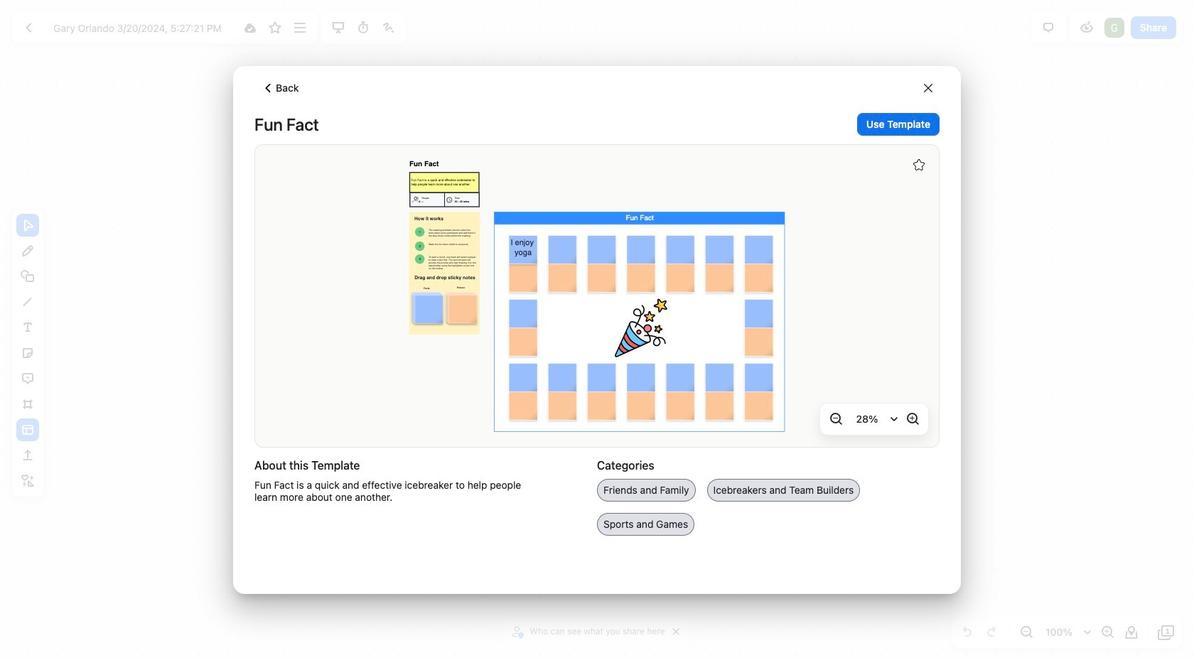 Task type: describe. For each thing, give the bounding box(es) containing it.
presentation image
[[330, 19, 347, 36]]

Document name text field
[[43, 16, 236, 39]]

0 vertical spatial zoom out image
[[827, 411, 844, 428]]

0 vertical spatial zoom in image
[[904, 411, 921, 428]]

star this whiteboard image
[[267, 19, 284, 36]]

close image
[[924, 84, 932, 92]]

timer image
[[355, 19, 372, 36]]



Task type: vqa. For each thing, say whether or not it's contained in the screenshot.
2nd "Microsoft"
no



Task type: locate. For each thing, give the bounding box(es) containing it.
laser image
[[380, 19, 397, 36]]

zoom in image
[[904, 411, 921, 428], [1099, 624, 1116, 641]]

1 horizontal spatial zoom in image
[[1099, 624, 1116, 641]]

close image
[[673, 628, 680, 635]]

0 horizontal spatial zoom in image
[[904, 411, 921, 428]]

back button image
[[263, 83, 273, 93]]

comment panel image
[[1040, 19, 1057, 36]]

1 horizontal spatial zoom out image
[[1018, 624, 1035, 641]]

1 vertical spatial zoom in image
[[1099, 624, 1116, 641]]

list
[[1103, 16, 1126, 39]]

0 horizontal spatial zoom out image
[[827, 411, 844, 428]]

star this whiteboard image
[[913, 159, 925, 171]]

list item
[[1103, 16, 1126, 39]]

zoom out image
[[827, 411, 844, 428], [1018, 624, 1035, 641]]

1 vertical spatial zoom out image
[[1018, 624, 1035, 641]]

more options image
[[292, 19, 309, 36]]

dashboard image
[[21, 19, 38, 36]]

pages image
[[1158, 624, 1175, 641]]



